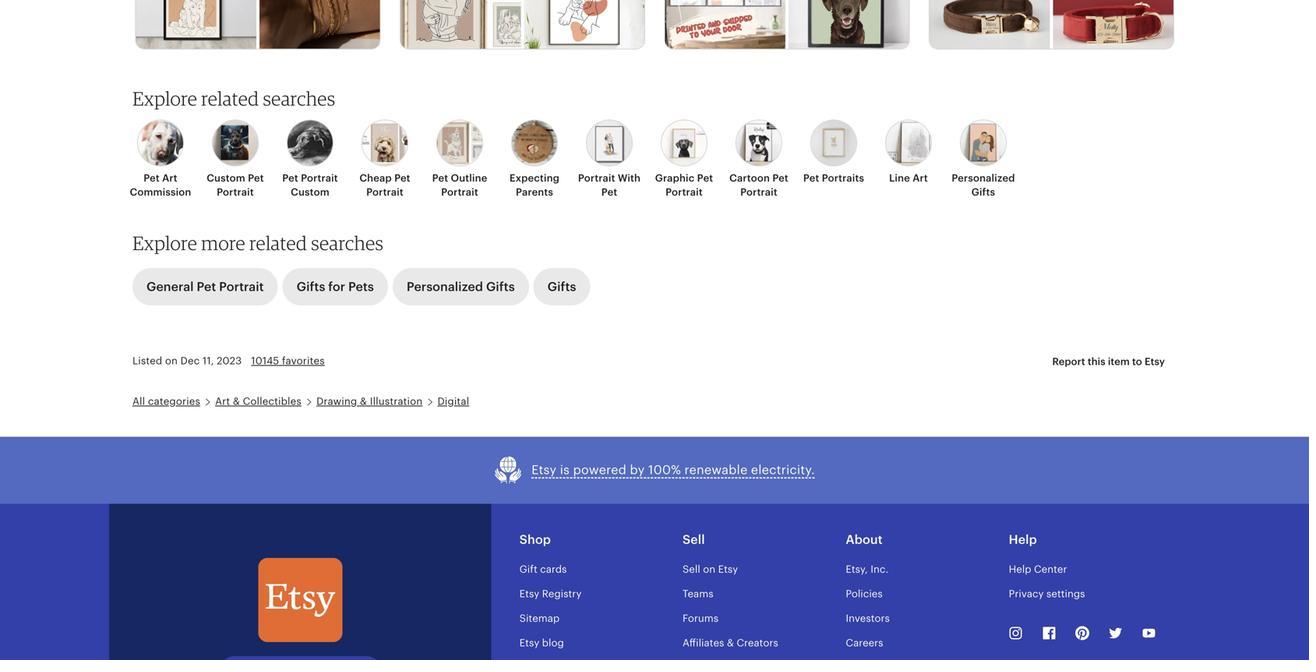 Task type: vqa. For each thing, say whether or not it's contained in the screenshot.


Task type: locate. For each thing, give the bounding box(es) containing it.
settings
[[1047, 588, 1086, 600]]

portrait inside custom pet portrait
[[217, 186, 254, 198]]

0 vertical spatial personalized gifts link
[[951, 120, 1017, 200]]

powered
[[573, 463, 627, 477]]

pet art commission link
[[128, 120, 193, 200]]

graphic pet portrait
[[655, 172, 714, 198]]

0 vertical spatial personalized
[[952, 172, 1015, 184]]

art inside line art link
[[913, 172, 928, 184]]

0 vertical spatial sell
[[683, 533, 705, 547]]

2 explore from the top
[[133, 231, 197, 254]]

personalized gifts
[[952, 172, 1015, 198], [407, 280, 515, 294]]

explore inside region
[[133, 87, 197, 110]]

portrait down the graphic
[[666, 186, 703, 198]]

1 vertical spatial explore
[[133, 231, 197, 254]]

explore for explore related searches
[[133, 87, 197, 110]]

0 horizontal spatial &
[[233, 396, 240, 407]]

& for art
[[233, 396, 240, 407]]

custom dog line art, dog line drawing gift, custom digital dog portrait, pet memorial gift, gift for dog lovers, pet portrait commission image
[[524, 0, 645, 52]]

pet inside graphic pet portrait
[[697, 172, 714, 184]]

gift
[[520, 563, 538, 575]]

1 vertical spatial personalized gifts
[[407, 280, 515, 294]]

portrait down 'cartoon' at right top
[[741, 186, 778, 198]]

0 horizontal spatial custom
[[207, 172, 245, 184]]

on up teams link
[[703, 563, 716, 575]]

2 horizontal spatial &
[[727, 637, 734, 649]]

gift cards link
[[520, 563, 567, 575]]

custom up the "more"
[[207, 172, 245, 184]]

gifts for pets
[[297, 280, 374, 294]]

affiliates & creators link
[[683, 637, 779, 649]]

sell
[[683, 533, 705, 547], [683, 563, 701, 575]]

affiliates
[[683, 637, 725, 649]]

portrait left with
[[578, 172, 616, 184]]

on for listed
[[165, 355, 178, 367]]

all categories link
[[133, 396, 200, 407]]

art inside 'pet art commission'
[[162, 172, 178, 184]]

2 horizontal spatial art
[[913, 172, 928, 184]]

electricity.
[[751, 463, 815, 477]]

pet
[[144, 172, 160, 184], [248, 172, 264, 184], [282, 172, 298, 184], [395, 172, 411, 184], [432, 172, 448, 184], [697, 172, 714, 184], [773, 172, 789, 184], [804, 172, 820, 184], [602, 186, 618, 198], [197, 280, 216, 294]]

cartoon pet portrait
[[730, 172, 789, 198]]

cartoon pet portrait link
[[727, 120, 792, 200]]

portrait inside cheap pet portrait
[[367, 186, 404, 198]]

on left dec
[[165, 355, 178, 367]]

explore up pet art commission link on the top
[[133, 87, 197, 110]]

0 horizontal spatial personalized gifts link
[[393, 268, 529, 306]]

listed on dec 11, 2023
[[133, 355, 242, 367]]

etsy, inc. link
[[846, 563, 889, 575]]

11,
[[203, 355, 214, 367]]

etsy registry
[[520, 588, 582, 600]]

graphic pet portrait link
[[652, 120, 717, 200]]

related up custom pet portrait 'link'
[[201, 87, 259, 110]]

0 vertical spatial help
[[1009, 533, 1038, 547]]

0 vertical spatial custom
[[207, 172, 245, 184]]

0 vertical spatial explore
[[133, 87, 197, 110]]

1 horizontal spatial &
[[360, 396, 367, 407]]

drawing
[[317, 396, 357, 407]]

about
[[846, 533, 883, 547]]

sell up sell on etsy link
[[683, 533, 705, 547]]

teams
[[683, 588, 714, 600]]

pet portraits link
[[801, 120, 867, 185]]

general
[[147, 280, 194, 294]]

0 horizontal spatial personalized gifts
[[407, 280, 515, 294]]

help for help center
[[1009, 563, 1032, 575]]

etsy blog link
[[520, 637, 564, 649]]

etsy is powered by 100% renewable electricity.
[[532, 463, 815, 477]]

pet inside custom pet portrait
[[248, 172, 264, 184]]

cheap
[[360, 172, 392, 184]]

line art
[[890, 172, 928, 184]]

2023
[[217, 355, 242, 367]]

all
[[133, 396, 145, 407]]

1 vertical spatial help
[[1009, 563, 1032, 575]]

sitemap
[[520, 613, 560, 624]]

1 horizontal spatial on
[[703, 563, 716, 575]]

dainty bracelet chains by caitlyn minimalist • figaro, box, herringbone, rope chain bracelets in gold & silver • bridesmaid gifts image
[[259, 0, 380, 52]]

help for help
[[1009, 533, 1038, 547]]

&
[[233, 396, 240, 407], [360, 396, 367, 407], [727, 637, 734, 649]]

portrait inside cartoon pet portrait
[[741, 186, 778, 198]]

explore
[[133, 87, 197, 110], [133, 231, 197, 254]]

1 vertical spatial personalized gifts link
[[393, 268, 529, 306]]

1 vertical spatial custom
[[291, 186, 330, 198]]

searches up the for
[[311, 231, 384, 254]]

1 horizontal spatial personalized
[[952, 172, 1015, 184]]

help center
[[1009, 563, 1068, 575]]

explore related searches region
[[123, 87, 1187, 228]]

pet outline portrait
[[432, 172, 488, 198]]

0 vertical spatial personalized gifts
[[952, 172, 1015, 198]]

portrait for cheap pet portrait
[[367, 186, 404, 198]]

forums
[[683, 613, 719, 624]]

custom
[[207, 172, 245, 184], [291, 186, 330, 198]]

portrait up the "more"
[[217, 186, 254, 198]]

explore for explore more related searches
[[133, 231, 197, 254]]

privacy settings link
[[1009, 588, 1086, 600]]

art up the commission
[[162, 172, 178, 184]]

pet inside pet portrait custom
[[282, 172, 298, 184]]

etsy down gift
[[520, 588, 540, 600]]

custom inside custom pet portrait
[[207, 172, 245, 184]]

portrait down outline
[[441, 186, 479, 198]]

help up privacy
[[1009, 563, 1032, 575]]

& for drawing
[[360, 396, 367, 407]]

searches inside region
[[263, 87, 336, 110]]

drawing & illustration
[[317, 396, 423, 407]]

sell up teams on the bottom of the page
[[683, 563, 701, 575]]

related right the "more"
[[249, 231, 307, 254]]

etsy left blog
[[520, 637, 540, 649]]

custom inside pet portrait custom
[[291, 186, 330, 198]]

pet inside cheap pet portrait
[[395, 172, 411, 184]]

0 horizontal spatial art
[[162, 172, 178, 184]]

portrait inside the pet outline portrait
[[441, 186, 479, 198]]

searches up pet portrait custom link
[[263, 87, 336, 110]]

registry
[[542, 588, 582, 600]]

careers link
[[846, 637, 884, 649]]

0 horizontal spatial on
[[165, 355, 178, 367]]

portrait down cheap
[[367, 186, 404, 198]]

personalized
[[952, 172, 1015, 184], [407, 280, 483, 294]]

1 vertical spatial on
[[703, 563, 716, 575]]

portrait
[[301, 172, 338, 184], [578, 172, 616, 184], [217, 186, 254, 198], [367, 186, 404, 198], [441, 186, 479, 198], [666, 186, 703, 198], [741, 186, 778, 198], [219, 280, 264, 294]]

etsy inside "button"
[[532, 463, 557, 477]]

portrait for pet outline portrait
[[441, 186, 479, 198]]

0 vertical spatial related
[[201, 87, 259, 110]]

1 horizontal spatial personalized gifts link
[[951, 120, 1017, 200]]

& left creators
[[727, 637, 734, 649]]

1 explore from the top
[[133, 87, 197, 110]]

policies
[[846, 588, 883, 600]]

& left collectibles
[[233, 396, 240, 407]]

portrait inside portrait with pet
[[578, 172, 616, 184]]

help up help center link
[[1009, 533, 1038, 547]]

portrait left cheap
[[301, 172, 338, 184]]

explore up general
[[133, 231, 197, 254]]

portrait with pet link
[[577, 120, 642, 200]]

0 vertical spatial searches
[[263, 87, 336, 110]]

pet inside cartoon pet portrait
[[773, 172, 789, 184]]

gifts inside 'personalized gifts'
[[972, 186, 996, 198]]

portrait inside graphic pet portrait
[[666, 186, 703, 198]]

portrait with pet
[[578, 172, 641, 198]]

art right line
[[913, 172, 928, 184]]

art down 2023 on the left bottom of page
[[215, 396, 230, 407]]

0 vertical spatial on
[[165, 355, 178, 367]]

report this item to etsy button
[[1041, 348, 1177, 376]]

item
[[1108, 356, 1130, 367]]

expecting parents link
[[502, 120, 568, 200]]

line art link
[[876, 120, 942, 185]]

custom up explore more related searches
[[291, 186, 330, 198]]

1 vertical spatial sell
[[683, 563, 701, 575]]

general pet portrait link
[[133, 268, 278, 306]]

personalized gifts link
[[951, 120, 1017, 200], [393, 268, 529, 306]]

sell for sell on etsy
[[683, 563, 701, 575]]

art
[[162, 172, 178, 184], [913, 172, 928, 184], [215, 396, 230, 407]]

etsy right to
[[1145, 356, 1165, 367]]

privacy settings
[[1009, 588, 1086, 600]]

& right the drawing
[[360, 396, 367, 407]]

1 horizontal spatial custom
[[291, 186, 330, 198]]

shop
[[520, 533, 551, 547]]

portrait down explore more related searches
[[219, 280, 264, 294]]

custom pet portrait from photo, dog reads newspaper art, guestroom wall art, funny bathroom art, pet portrait canvas, pet in toilet print image
[[665, 0, 786, 52]]

1 sell from the top
[[683, 533, 705, 547]]

graphic
[[655, 172, 695, 184]]

explore related searches
[[133, 87, 336, 110]]

0 horizontal spatial personalized
[[407, 280, 483, 294]]

1 horizontal spatial personalized gifts
[[952, 172, 1015, 198]]

2 sell from the top
[[683, 563, 701, 575]]

10145
[[251, 355, 279, 367]]

sitemap link
[[520, 613, 560, 624]]

etsy left is
[[532, 463, 557, 477]]

help center link
[[1009, 563, 1068, 575]]

1 vertical spatial personalized
[[407, 280, 483, 294]]

1 help from the top
[[1009, 533, 1038, 547]]

2 help from the top
[[1009, 563, 1032, 575]]

on
[[165, 355, 178, 367], [703, 563, 716, 575]]



Task type: describe. For each thing, give the bounding box(es) containing it.
collectibles
[[243, 396, 302, 407]]

etsy up forums
[[718, 563, 738, 575]]

inc.
[[871, 563, 889, 575]]

gifts link
[[534, 268, 591, 306]]

custom pet portrait
[[207, 172, 264, 198]]

etsy for etsy is powered by 100% renewable electricity.
[[532, 463, 557, 477]]

custom pet portrait | framed dog portrait | digital dog art pet commission | custom dog picture | custom wall art | personalized home decor image
[[789, 0, 909, 52]]

investors
[[846, 613, 890, 624]]

digital
[[438, 396, 470, 407]]

report
[[1053, 356, 1086, 367]]

careers
[[846, 637, 884, 649]]

categories
[[148, 396, 200, 407]]

this
[[1088, 356, 1106, 367]]

pet portrait custom
[[282, 172, 338, 198]]

listed
[[133, 355, 162, 367]]

sell for sell
[[683, 533, 705, 547]]

custom dog mom art, dog mom portrait, pet line art, custom from photo, dog mom gift, dad gift, dog dad gift, best gift for mom, dog lovers image
[[401, 0, 521, 52]]

line
[[890, 172, 911, 184]]

art for line
[[913, 172, 928, 184]]

dec
[[181, 355, 200, 367]]

gifts for pets link
[[283, 268, 388, 306]]

personalized inside explore related searches region
[[952, 172, 1015, 184]]

privacy
[[1009, 588, 1044, 600]]

gift cards
[[520, 563, 567, 575]]

art & collectibles link
[[215, 396, 302, 407]]

cards
[[540, 563, 567, 575]]

drawing & illustration link
[[317, 396, 423, 407]]

all categories
[[133, 396, 200, 407]]

10145 favorites link
[[251, 355, 325, 367]]

art for pet
[[162, 172, 178, 184]]

art & collectibles
[[215, 396, 302, 407]]

pet inside the pet outline portrait
[[432, 172, 448, 184]]

for
[[328, 280, 345, 294]]

renewable
[[685, 463, 748, 477]]

blog
[[542, 637, 564, 649]]

pet inside 'pet art commission'
[[144, 172, 160, 184]]

center
[[1035, 563, 1068, 575]]

favorites
[[282, 355, 325, 367]]

expecting parents
[[510, 172, 560, 198]]

report this item to etsy
[[1053, 356, 1165, 367]]

to
[[1133, 356, 1143, 367]]

pet portraits
[[804, 172, 865, 184]]

related inside explore related searches region
[[201, 87, 259, 110]]

more
[[201, 231, 245, 254]]

etsy for etsy registry
[[520, 588, 540, 600]]

100%
[[649, 463, 681, 477]]

sell on etsy
[[683, 563, 738, 575]]

by
[[630, 463, 645, 477]]

portrait for cartoon pet portrait
[[741, 186, 778, 198]]

personalized gifts inside explore related searches region
[[952, 172, 1015, 198]]

etsy, inc.
[[846, 563, 889, 575]]

portrait inside pet portrait custom
[[301, 172, 338, 184]]

forums link
[[683, 613, 719, 624]]

parents
[[516, 186, 554, 198]]

& for affiliates
[[727, 637, 734, 649]]

portraits
[[822, 172, 865, 184]]

portrait for general pet portrait
[[219, 280, 264, 294]]

policies link
[[846, 588, 883, 600]]

etsy registry link
[[520, 588, 582, 600]]

digital link
[[438, 396, 470, 407]]

cheap pet portrait link
[[352, 120, 418, 200]]

sell on etsy link
[[683, 563, 738, 575]]

1 vertical spatial related
[[249, 231, 307, 254]]

framed pet portrait line art, pet personalized gifts, custom pet portrait, commission portrait, custom pet personalized dog cat portrait image
[[136, 0, 256, 52]]

portrait for custom pet portrait
[[217, 186, 254, 198]]

etsy inside button
[[1145, 356, 1165, 367]]

pet portrait custom link
[[278, 120, 343, 200]]

explore more related searches
[[133, 231, 384, 254]]

cheap pet portrait
[[360, 172, 411, 198]]

investors link
[[846, 613, 890, 624]]

commission
[[130, 186, 191, 198]]

personalized dog collar with engraved pet name metal buckle,burgundy velvet dog collar and leash set with bell and bow,free shipping image
[[1053, 0, 1174, 52]]

1 horizontal spatial art
[[215, 396, 230, 407]]

pet outline portrait link
[[427, 120, 493, 200]]

1 vertical spatial searches
[[311, 231, 384, 254]]

etsy,
[[846, 563, 868, 575]]

expecting
[[510, 172, 560, 184]]

is
[[560, 463, 570, 477]]

etsy is powered by 100% renewable electricity. button
[[494, 455, 815, 485]]

etsy blog
[[520, 637, 564, 649]]

portrait for graphic pet portrait
[[666, 186, 703, 198]]

chocolate velvet personalized cat & small dog collar bow leash set,custom engraved kitten puppy name tag,free gold bell,male female pet gift image
[[930, 0, 1050, 52]]

cartoon
[[730, 172, 770, 184]]

on for sell
[[703, 563, 716, 575]]

10145 favorites
[[251, 355, 325, 367]]

with
[[618, 172, 641, 184]]

affiliates & creators
[[683, 637, 779, 649]]

pet inside portrait with pet
[[602, 186, 618, 198]]

pet art commission
[[130, 172, 191, 198]]

etsy for etsy blog
[[520, 637, 540, 649]]

outline
[[451, 172, 488, 184]]

custom pet portrait link
[[203, 120, 268, 200]]



